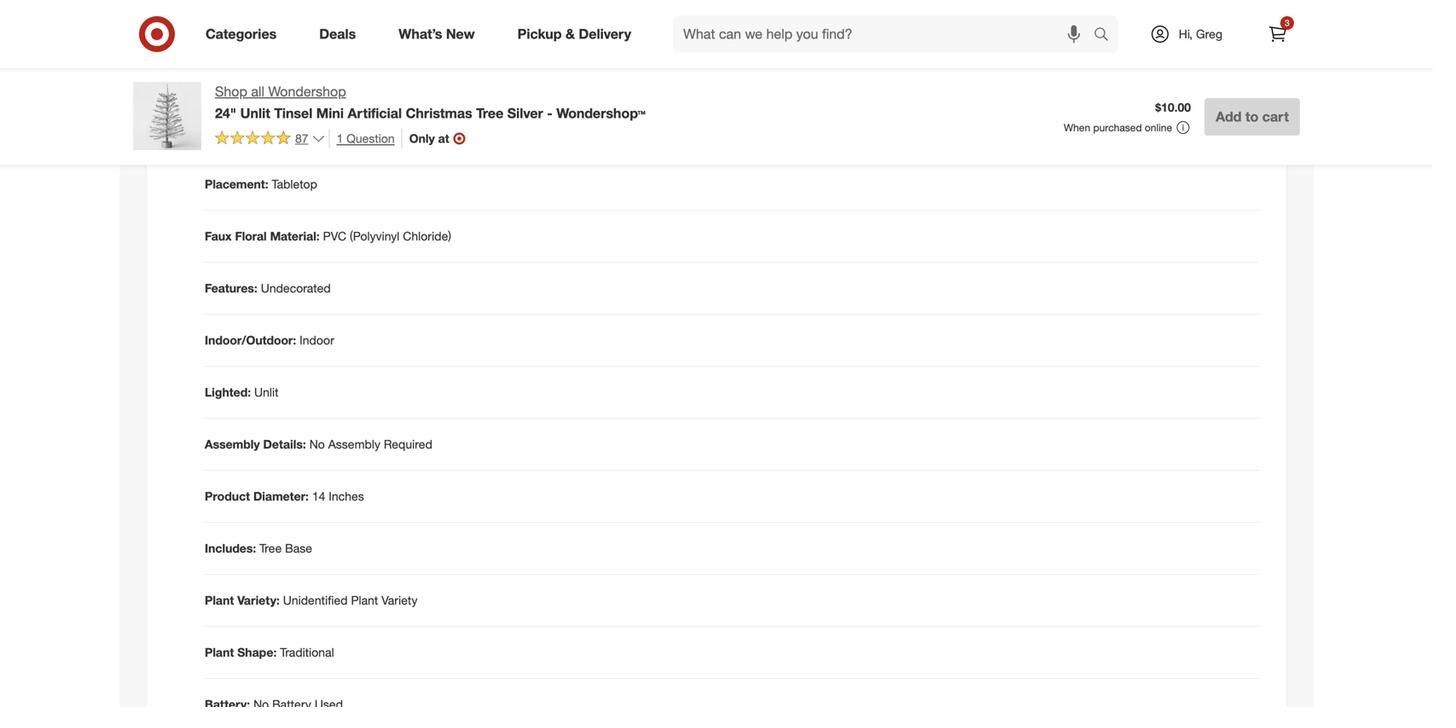 Task type: locate. For each thing, give the bounding box(es) containing it.
1 question
[[337, 131, 395, 146]]

0 horizontal spatial x
[[383, 73, 389, 88]]

weight: 1.12 pounds
[[205, 125, 318, 140]]

plant left variety:
[[205, 593, 234, 608]]

tabletop
[[272, 177, 317, 192]]

variety
[[382, 593, 418, 608]]

1 vertical spatial tree
[[259, 541, 282, 556]]

tree inside shop all wondershop 24" unlit tinsel mini artificial christmas tree silver - wondershop™
[[476, 105, 504, 121]]

inches left (w)
[[409, 73, 445, 88]]

unlit
[[240, 105, 270, 121], [254, 385, 279, 400]]

14
[[393, 73, 406, 88], [479, 73, 492, 88], [312, 489, 325, 504]]

plant left the variety on the left bottom of page
[[351, 593, 378, 608]]

$10.00
[[1155, 100, 1191, 115]]

deals link
[[305, 15, 377, 53]]

unlit right lighted:
[[254, 385, 279, 400]]

variety:
[[237, 593, 280, 608]]

search
[[1086, 27, 1127, 44]]

14 right (h)
[[393, 73, 406, 88]]

pvc
[[323, 229, 347, 244]]

x right (h)
[[383, 73, 389, 88]]

3
[[1285, 17, 1290, 28]]

1 x from the left
[[383, 73, 389, 88]]

image of 24" unlit tinsel mini artificial christmas tree silver - wondershop™ image
[[133, 82, 201, 150]]

-
[[547, 105, 553, 121]]

1 horizontal spatial 14
[[393, 73, 406, 88]]

plant for plant shape: traditional
[[205, 645, 234, 660]]

artificial
[[348, 105, 402, 121]]

(w)
[[448, 73, 466, 88]]

14 right (w)
[[479, 73, 492, 88]]

assembly right no
[[328, 437, 380, 452]]

(overall):
[[275, 73, 325, 88]]

unlit up weight: 1.12 pounds
[[240, 105, 270, 121]]

product diameter: 14 inches
[[205, 489, 364, 504]]

(h)
[[365, 73, 380, 88]]

tree
[[476, 105, 504, 121], [259, 541, 282, 556]]

pickup
[[518, 26, 562, 42]]

plant
[[205, 593, 234, 608], [351, 593, 378, 608], [205, 645, 234, 660]]

add to cart
[[1216, 108, 1289, 125]]

assembly
[[205, 437, 260, 452], [328, 437, 380, 452]]

0 horizontal spatial tree
[[259, 541, 282, 556]]

hi,
[[1179, 26, 1193, 41]]

tree left the base
[[259, 541, 282, 556]]

2 horizontal spatial inches
[[495, 73, 531, 88]]

hi, greg
[[1179, 26, 1223, 41]]

unlit inside shop all wondershop 24" unlit tinsel mini artificial christmas tree silver - wondershop™
[[240, 105, 270, 121]]

what's
[[399, 26, 442, 42]]

shop
[[215, 83, 247, 100]]

only
[[409, 131, 435, 146]]

at
[[438, 131, 449, 146]]

2 assembly from the left
[[328, 437, 380, 452]]

24"
[[215, 105, 237, 121]]

plant left shape:
[[205, 645, 234, 660]]

silver
[[507, 105, 543, 121]]

when purchased online
[[1064, 121, 1172, 134]]

plant variety: unidentified plant variety
[[205, 593, 418, 608]]

2 horizontal spatial 14
[[479, 73, 492, 88]]

inches left (d)
[[495, 73, 531, 88]]

mini
[[316, 105, 344, 121]]

x right (w)
[[469, 73, 475, 88]]

1 horizontal spatial tree
[[476, 105, 504, 121]]

0 vertical spatial tree
[[476, 105, 504, 121]]

tinsel
[[274, 105, 313, 121]]

tree left silver
[[476, 105, 504, 121]]

assembly down lighted:
[[205, 437, 260, 452]]

inches
[[409, 73, 445, 88], [495, 73, 531, 88], [329, 489, 364, 504]]

greg
[[1196, 26, 1223, 41]]

1 horizontal spatial assembly
[[328, 437, 380, 452]]

(polyvinyl
[[350, 229, 400, 244]]

pickup & delivery
[[518, 26, 631, 42]]

1 horizontal spatial x
[[469, 73, 475, 88]]

undecorated
[[261, 281, 331, 296]]

plant for plant variety: unidentified plant variety
[[205, 593, 234, 608]]

categories link
[[191, 15, 298, 53]]

87 link
[[215, 129, 326, 150]]

x
[[383, 73, 389, 88], [469, 73, 475, 88]]

0 horizontal spatial assembly
[[205, 437, 260, 452]]

deals
[[319, 26, 356, 42]]

14 right diameter:
[[312, 489, 325, 504]]

traditional
[[280, 645, 334, 660]]

0 vertical spatial unlit
[[240, 105, 270, 121]]

inches down assembly details: no assembly required
[[329, 489, 364, 504]]

placement: tabletop
[[205, 177, 317, 192]]

indoor
[[300, 333, 334, 348]]



Task type: describe. For each thing, give the bounding box(es) containing it.
to
[[1246, 108, 1259, 125]]

features: undecorated
[[205, 281, 331, 296]]

pickup & delivery link
[[503, 15, 653, 53]]

shop all wondershop 24" unlit tinsel mini artificial christmas tree silver - wondershop™
[[215, 83, 646, 121]]

unidentified
[[283, 593, 348, 608]]

product
[[205, 489, 250, 504]]

faux
[[205, 229, 232, 244]]

floral
[[235, 229, 267, 244]]

no
[[309, 437, 325, 452]]

0 horizontal spatial inches
[[329, 489, 364, 504]]

details:
[[263, 437, 306, 452]]

87
[[295, 131, 308, 146]]

1 vertical spatial unlit
[[254, 385, 279, 400]]

plant shape: traditional
[[205, 645, 334, 660]]

2
[[328, 73, 335, 88]]

1 assembly from the left
[[205, 437, 260, 452]]

placement:
[[205, 177, 268, 192]]

wondershop
[[268, 83, 346, 100]]

cart
[[1263, 108, 1289, 125]]

assembly details: no assembly required
[[205, 437, 433, 452]]

all
[[251, 83, 265, 100]]

dimensions (overall): 2 feet (h) x 14 inches (w) x 14 inches (d)
[[205, 73, 549, 88]]

(d)
[[534, 73, 549, 88]]

includes: tree base
[[205, 541, 312, 556]]

specifications
[[205, 27, 314, 47]]

purchased
[[1093, 121, 1142, 134]]

add to cart button
[[1205, 98, 1300, 136]]

lighted: unlit
[[205, 385, 279, 400]]

wondershop™
[[556, 105, 646, 121]]

shape:
[[237, 645, 277, 660]]

specifications button
[[160, 10, 1273, 65]]

weight:
[[205, 125, 247, 140]]

christmas
[[406, 105, 472, 121]]

features:
[[205, 281, 258, 296]]

indoor/outdoor:
[[205, 333, 296, 348]]

question
[[347, 131, 395, 146]]

add
[[1216, 108, 1242, 125]]

1.12
[[250, 125, 274, 140]]

required
[[384, 437, 433, 452]]

categories
[[206, 26, 277, 42]]

base
[[285, 541, 312, 556]]

what's new
[[399, 26, 475, 42]]

indoor/outdoor: indoor
[[205, 333, 334, 348]]

when
[[1064, 121, 1091, 134]]

material:
[[270, 229, 320, 244]]

delivery
[[579, 26, 631, 42]]

1 horizontal spatial inches
[[409, 73, 445, 88]]

What can we help you find? suggestions appear below search field
[[673, 15, 1098, 53]]

0 horizontal spatial 14
[[312, 489, 325, 504]]

1
[[337, 131, 343, 146]]

online
[[1145, 121, 1172, 134]]

feet
[[338, 73, 361, 88]]

only at
[[409, 131, 449, 146]]

pounds
[[277, 125, 318, 140]]

2 x from the left
[[469, 73, 475, 88]]

dimensions
[[205, 73, 272, 88]]

includes:
[[205, 541, 256, 556]]

new
[[446, 26, 475, 42]]

faux floral material: pvc (polyvinyl chloride)
[[205, 229, 451, 244]]

diameter:
[[253, 489, 309, 504]]

search button
[[1086, 15, 1127, 56]]

what's new link
[[384, 15, 496, 53]]

lighted:
[[205, 385, 251, 400]]

chloride)
[[403, 229, 451, 244]]

3 link
[[1259, 15, 1297, 53]]

&
[[566, 26, 575, 42]]

1 question link
[[329, 129, 395, 148]]



Task type: vqa. For each thing, say whether or not it's contained in the screenshot.
first pickup* from the right
no



